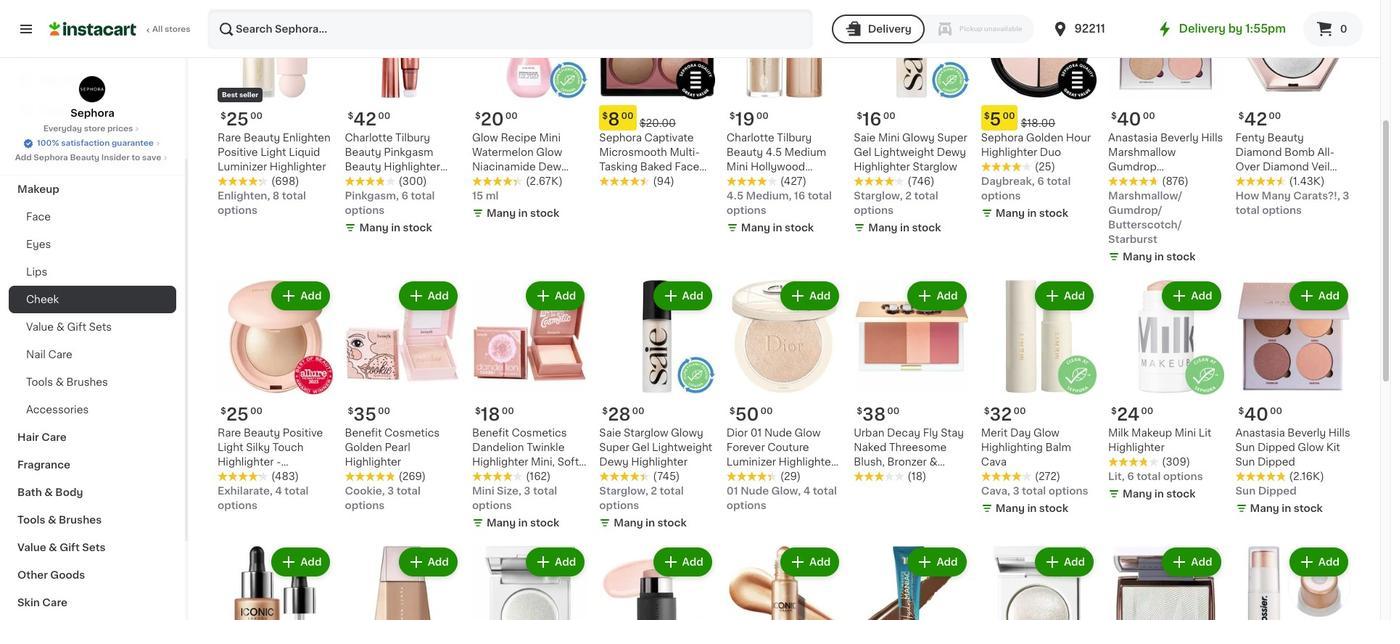 Task type: locate. For each thing, give the bounding box(es) containing it.
starburst inside the anastasia beverly hills marshmallow gumdrop butterscotch starburst sugar glow kit
[[1109, 191, 1156, 201]]

product group containing 16
[[854, 0, 970, 238]]

sets for first value & gift sets link from the top
[[89, 322, 112, 332]]

total down (483) at the left bottom of the page
[[285, 486, 309, 496]]

1 vertical spatial rare
[[218, 428, 241, 438]]

tools & brushes for 1st the tools & brushes link
[[26, 377, 108, 387]]

0 horizontal spatial benefit
[[345, 428, 382, 438]]

saie mini glowy super gel lightweight dewy highlighter starglow
[[854, 133, 968, 172]]

01 down powder
[[727, 486, 738, 496]]

00 inside the $ 20 00
[[506, 112, 518, 121]]

options down enlighten,
[[218, 206, 257, 216]]

$ 50 00
[[730, 406, 773, 423]]

$ up "benefit cosmetics golden pearl highlighter"
[[348, 407, 354, 416]]

anastasia inside the anastasia beverly hills marshmallow gumdrop butterscotch starburst sugar glow kit
[[1109, 133, 1158, 143]]

options down medium,
[[727, 206, 767, 216]]

$ for anastasia beverly hills marshmallow gumdrop butterscotch starburst sugar glow kit
[[1111, 112, 1117, 121]]

1 vertical spatial gel
[[632, 442, 650, 453]]

anastasia for sun
[[1236, 428, 1285, 438]]

nude up the couture
[[765, 428, 792, 438]]

benefit inside "benefit cosmetics golden pearl highlighter"
[[345, 428, 382, 438]]

0 vertical spatial value
[[26, 322, 54, 332]]

1 horizontal spatial face
[[675, 162, 700, 172]]

2 horizontal spatial 6
[[1128, 471, 1134, 482]]

0 horizontal spatial starglow,
[[599, 486, 648, 496]]

lightweight for 16
[[874, 148, 934, 158]]

delivery for delivery by 1:55pm
[[1179, 23, 1226, 34]]

care for hair care
[[41, 432, 67, 443]]

sets for 2nd value & gift sets link from the top of the page
[[82, 543, 106, 553]]

golden down 35
[[345, 442, 382, 453]]

all
[[152, 25, 163, 33]]

balm
[[1046, 442, 1071, 453]]

0 vertical spatial luminizer
[[218, 162, 267, 172]]

0 button
[[1304, 12, 1363, 46]]

2 cosmetics from the left
[[512, 428, 567, 438]]

glowy inside saie mini glowy super gel lightweight dewy highlighter starglow
[[903, 133, 935, 143]]

highlighter inside dior 01 nude glow forever couture luminizer highlighter powder
[[779, 457, 835, 467]]

luminizer for 25
[[218, 162, 267, 172]]

tools & brushes for first the tools & brushes link from the bottom
[[17, 515, 102, 525]]

$ for charlotte tilbury beauty pinkgasm beauty highlighter wand
[[348, 112, 354, 121]]

1 charlotte from the left
[[345, 133, 393, 143]]

0 horizontal spatial dewy
[[599, 457, 629, 467]]

twinkle
[[527, 442, 565, 453]]

options inside cookie, 3 total options
[[345, 500, 385, 511]]

positive up touch
[[283, 428, 323, 438]]

16 inside 4.5 medium, 16 total options
[[794, 191, 805, 201]]

in for (427)
[[773, 223, 782, 233]]

0 vertical spatial lightweight
[[874, 148, 934, 158]]

beverly inside anastasia beverly hills sun dipped glow kit sun dipped
[[1288, 428, 1326, 438]]

00 inside $ 32 00
[[1014, 407, 1026, 416]]

$ up microsmooth
[[602, 112, 608, 121]]

care inside nail care link
[[48, 350, 72, 360]]

saie down "$ 16 00"
[[854, 133, 876, 143]]

care inside hair care link
[[41, 432, 67, 443]]

8 down '(698)'
[[273, 191, 280, 201]]

& for bath & body link
[[44, 488, 53, 498]]

6 right lit,
[[1128, 471, 1134, 482]]

stock for (427)
[[785, 223, 814, 233]]

hills
[[1202, 133, 1223, 143], [1329, 428, 1351, 438]]

many for milk makeup mini lit highlighter
[[1123, 489, 1152, 499]]

0 vertical spatial glowy
[[903, 133, 935, 143]]

$ for saie starglow glowy super gel lightweight dewy highlighter
[[602, 407, 608, 416]]

options down daybreak,
[[981, 191, 1021, 201]]

(162)
[[526, 471, 551, 482]]

many in stock down butterscotch/
[[1123, 252, 1196, 262]]

total right lit,
[[1137, 471, 1161, 482]]

0 horizontal spatial super
[[599, 442, 630, 453]]

many in stock down 4.5 medium, 16 total options
[[741, 223, 814, 233]]

0 horizontal spatial $ 42 00
[[348, 111, 390, 128]]

stock for (300)
[[403, 223, 432, 233]]

super for 16
[[938, 133, 968, 143]]

$ up 'saie starglow glowy super gel lightweight dewy highlighter'
[[602, 407, 608, 416]]

00 up saie mini glowy super gel lightweight dewy highlighter starglow
[[883, 112, 896, 121]]

2 42 from the left
[[1244, 111, 1268, 128]]

many in stock
[[487, 209, 560, 219], [996, 209, 1069, 219], [359, 223, 432, 233], [869, 223, 941, 233], [741, 223, 814, 233], [1123, 252, 1196, 262], [1123, 489, 1196, 499], [996, 503, 1069, 514], [1250, 503, 1323, 514], [614, 518, 687, 528], [487, 518, 560, 528]]

0 vertical spatial value & gift sets link
[[9, 313, 176, 341]]

hills inside the anastasia beverly hills marshmallow gumdrop butterscotch starburst sugar glow kit
[[1202, 133, 1223, 143]]

super inside saie mini glowy super gel lightweight dewy highlighter starglow
[[938, 133, 968, 143]]

saie starglow glowy super gel lightweight dewy highlighter
[[599, 428, 713, 467]]

1 vertical spatial value & gift sets link
[[9, 534, 176, 561]]

$ up dandelion
[[475, 407, 481, 416]]

palette down tasking
[[599, 177, 636, 187]]

00 inside "$ 16 00"
[[883, 112, 896, 121]]

by
[[1229, 23, 1243, 34]]

0 vertical spatial sun
[[1236, 442, 1255, 453]]

starburst up the 'gumdrop/'
[[1109, 191, 1156, 201]]

total inside 4.5 medium, 16 total options
[[808, 191, 832, 201]]

marshmallow/
[[1109, 191, 1183, 201]]

stock down the (746)
[[912, 223, 941, 233]]

1 horizontal spatial gel
[[854, 148, 872, 158]]

1 vertical spatial beverly
[[1288, 428, 1326, 438]]

glow up '(2.16k)' at the right bottom of the page
[[1298, 442, 1324, 453]]

4
[[275, 486, 282, 496], [804, 486, 811, 496]]

product group
[[218, 0, 333, 218], [345, 0, 461, 238], [472, 0, 588, 224], [599, 0, 715, 189], [727, 0, 842, 238], [854, 0, 970, 238], [1109, 0, 1224, 267], [1236, 0, 1352, 218], [218, 279, 333, 513], [345, 279, 461, 513], [472, 279, 588, 533], [599, 279, 715, 533], [727, 279, 842, 513], [854, 279, 970, 484], [981, 279, 1097, 519], [1109, 279, 1224, 504], [1236, 279, 1352, 519], [218, 545, 333, 620], [345, 545, 461, 620], [472, 545, 588, 620], [599, 545, 715, 620], [727, 545, 842, 620], [854, 545, 970, 620], [981, 545, 1097, 620], [1109, 545, 1224, 620], [1236, 545, 1352, 620]]

0 vertical spatial dipped
[[1258, 442, 1296, 453]]

highlighter inside "urban decay fly stay naked threesome blush, bronzer & highlighter palette"
[[854, 471, 910, 482]]

cosmetics up pearl
[[385, 428, 440, 438]]

ready
[[91, 157, 125, 167]]

1 vertical spatial kit
[[1327, 442, 1341, 453]]

benefit inside benefit cosmetics dandelion twinkle highlighter mini, soft nude-pink
[[472, 428, 509, 438]]

dewy inside saie mini glowy super gel lightweight dewy highlighter starglow
[[937, 148, 966, 158]]

many for charlotte tilbury beauty 4.5 medium mini hollywood flawless filter
[[741, 223, 770, 233]]

in down butterscotch/
[[1155, 252, 1164, 262]]

& for 1st the tools & brushes link
[[56, 377, 64, 387]]

gel down $ 28 00
[[632, 442, 650, 453]]

mini,
[[531, 457, 555, 467]]

4.5 medium, 16 total options
[[727, 191, 832, 216]]

stock down pinkgasm, 6 total options
[[403, 223, 432, 233]]

hour
[[1066, 133, 1091, 143]]

options for rare beauty enlighten positive light liquid luminizer highlighter
[[218, 206, 257, 216]]

lightweight
[[874, 148, 934, 158], [652, 442, 713, 453]]

starburst inside marshmallow/ gumdrop/ butterscotch/ starburst
[[1109, 235, 1158, 245]]

00 inside $ 19 00
[[756, 112, 769, 121]]

super
[[938, 133, 968, 143], [599, 442, 630, 453]]

highlighter inside $ 5 00 $18.00 sephora golden hour highlighter duo
[[981, 148, 1038, 158]]

highlighter down blush,
[[854, 471, 910, 482]]

1 25 from the top
[[226, 111, 249, 128]]

benefit cosmetics dandelion twinkle highlighter mini, soft nude-pink
[[472, 428, 579, 482]]

stock down daybreak, 6 total options
[[1039, 209, 1069, 219]]

$ inside $ 8 00 $20.00 sephora captivate microsmooth multi- tasking baked face palette
[[602, 112, 608, 121]]

options for milk makeup mini lit highlighter
[[1163, 471, 1203, 482]]

in for (309)
[[1155, 489, 1164, 499]]

size,
[[497, 486, 522, 496]]

40 for anastasia beverly hills marshmallow gumdrop butterscotch starburst sugar glow kit
[[1117, 111, 1142, 128]]

00 for charlotte tilbury beauty pinkgasm beauty highlighter wand
[[378, 112, 390, 121]]

$ up 'milk'
[[1111, 407, 1117, 416]]

nail
[[26, 350, 46, 360]]

25
[[226, 111, 249, 128], [226, 406, 249, 423]]

1 horizontal spatial anastasia
[[1236, 428, 1285, 438]]

0 horizontal spatial palette
[[599, 177, 636, 187]]

$ inside $ 18 00
[[475, 407, 481, 416]]

best
[[222, 92, 238, 98]]

in down 4.5 medium, 16 total options
[[773, 223, 782, 233]]

0 vertical spatial 4.5
[[766, 148, 782, 158]]

lit,
[[1109, 471, 1125, 482]]

0 vertical spatial palette
[[599, 177, 636, 187]]

anastasia beverly hills marshmallow gumdrop butterscotch starburst sugar glow kit
[[1109, 133, 1223, 216]]

accessories
[[26, 405, 89, 415]]

glow up the balm
[[1034, 428, 1060, 438]]

many in stock down daybreak, 6 total options
[[996, 209, 1069, 219]]

$ up saie mini glowy super gel lightweight dewy highlighter starglow
[[857, 112, 863, 121]]

3
[[1343, 191, 1350, 201], [387, 486, 394, 496], [524, 486, 531, 496], [1013, 486, 1020, 496]]

value & gift sets up nail care
[[26, 322, 112, 332]]

many in stock for (746)
[[869, 223, 941, 233]]

1 vertical spatial light
[[218, 442, 243, 453]]

92211
[[1075, 23, 1105, 34]]

$
[[221, 112, 226, 121], [348, 112, 354, 121], [602, 112, 608, 121], [857, 112, 863, 121], [1111, 112, 1117, 121], [475, 112, 481, 121], [730, 112, 735, 121], [984, 112, 990, 121], [1239, 112, 1244, 121], [221, 407, 226, 416], [348, 407, 354, 416], [602, 407, 608, 416], [857, 407, 863, 416], [1111, 407, 1117, 416], [475, 407, 481, 416], [730, 407, 735, 416], [984, 407, 990, 416], [1239, 407, 1244, 416]]

anastasia right lit on the bottom right
[[1236, 428, 1285, 438]]

1 tilbury from the left
[[395, 133, 430, 143]]

light inside rare beauty enlighten positive light liquid luminizer highlighter
[[261, 148, 286, 158]]

merit
[[981, 428, 1008, 438]]

$ 32 00
[[984, 406, 1026, 423]]

$ for charlotte tilbury beauty 4.5 medium mini hollywood flawless filter
[[730, 112, 735, 121]]

1 vertical spatial $ 40 00
[[1239, 406, 1283, 423]]

(25)
[[1035, 162, 1056, 172]]

anastasia up "marshmallow"
[[1109, 133, 1158, 143]]

total inside how many carats?!, 3 total options
[[1236, 206, 1260, 216]]

rare beauty enlighten positive light liquid luminizer highlighter
[[218, 133, 331, 172]]

rare inside rare beauty enlighten positive light liquid luminizer highlighter
[[218, 133, 241, 143]]

dewy inside 'saie starglow glowy super gel lightweight dewy highlighter'
[[599, 457, 629, 467]]

care inside skin care link
[[42, 598, 67, 608]]

total inside exhilarate, 4 total options
[[285, 486, 309, 496]]

in for (162)
[[518, 518, 528, 528]]

tools
[[26, 377, 53, 387], [17, 515, 45, 525]]

$ up watermelon
[[475, 112, 481, 121]]

6
[[1038, 177, 1044, 187], [401, 191, 408, 201], [1128, 471, 1134, 482]]

mini inside mini size, 3 total options
[[472, 486, 494, 496]]

2 starburst from the top
[[1109, 235, 1158, 245]]

1 horizontal spatial 6
[[1038, 177, 1044, 187]]

0 horizontal spatial light
[[218, 442, 243, 453]]

many for saie starglow glowy super gel lightweight dewy highlighter
[[614, 518, 643, 528]]

stock for (745)
[[658, 518, 687, 528]]

in down lit, 6 total options on the right bottom
[[1155, 489, 1164, 499]]

accessories link
[[9, 396, 176, 424]]

medium
[[785, 148, 826, 158]]

1 rare from the top
[[218, 133, 241, 143]]

$ inside $ 24 00
[[1111, 407, 1117, 416]]

options down 'saie starglow glowy super gel lightweight dewy highlighter'
[[599, 500, 639, 511]]

cosmetics for 18
[[512, 428, 567, 438]]

1 vertical spatial brushes
[[59, 515, 102, 525]]

rare up exhilarate
[[218, 428, 241, 438]]

01 inside 01 nude glow, 4 total options
[[727, 486, 738, 496]]

cava, 3 total options
[[981, 486, 1089, 496]]

sephora inside $ 5 00 $18.00 sephora golden hour highlighter duo
[[981, 133, 1024, 143]]

tools & brushes down "bath & body"
[[17, 515, 102, 525]]

2 for 28
[[651, 486, 657, 496]]

cava
[[981, 457, 1007, 467]]

$ 42 00 for charlotte
[[348, 111, 390, 128]]

00 right 32
[[1014, 407, 1026, 416]]

light inside rare beauty positive light silky touch highlighter - exhilarate
[[218, 442, 243, 453]]

total down how
[[1236, 206, 1260, 216]]

1 vertical spatial starglow,
[[599, 486, 648, 496]]

glow
[[472, 133, 498, 143], [536, 148, 562, 158], [1191, 191, 1217, 201], [795, 428, 821, 438], [1034, 428, 1060, 438], [1298, 442, 1324, 453]]

beverly inside the anastasia beverly hills marshmallow gumdrop butterscotch starburst sugar glow kit
[[1161, 133, 1199, 143]]

0 vertical spatial tools
[[26, 377, 53, 387]]

stock for (272)
[[1039, 503, 1069, 514]]

tools down nail
[[26, 377, 53, 387]]

0 horizontal spatial delivery
[[868, 24, 912, 34]]

2 down (745)
[[651, 486, 657, 496]]

0 horizontal spatial 6
[[401, 191, 408, 201]]

1 horizontal spatial lightweight
[[874, 148, 934, 158]]

1 vertical spatial starglow
[[624, 428, 669, 438]]

total for saie starglow glowy super gel lightweight dewy highlighter
[[660, 486, 684, 496]]

shop link
[[9, 38, 176, 67]]

$ 42 00 for fenty
[[1239, 111, 1281, 128]]

total right glow,
[[813, 486, 837, 496]]

00 inside $ 28 00
[[632, 407, 645, 416]]

glowy inside 'saie starglow glowy super gel lightweight dewy highlighter'
[[671, 428, 704, 438]]

rare inside rare beauty positive light silky touch highlighter - exhilarate
[[218, 428, 241, 438]]

recipe
[[501, 133, 537, 143]]

0 vertical spatial 25
[[226, 111, 249, 128]]

total for merit day glow highlighting balm cava
[[1022, 486, 1046, 496]]

anastasia for marshmallow
[[1109, 133, 1158, 143]]

1 vertical spatial sun
[[1236, 457, 1255, 467]]

starglow, for 16
[[854, 191, 903, 201]]

marshmallow
[[1109, 148, 1176, 158]]

total down medium at the right of the page
[[808, 191, 832, 201]]

0 horizontal spatial $ 40 00
[[1111, 111, 1155, 128]]

highlighter inside charlotte tilbury beauty pinkgasm beauty highlighter wand
[[384, 162, 440, 172]]

$ inside $ 19 00
[[730, 112, 735, 121]]

dipped
[[1258, 442, 1296, 453], [1258, 457, 1296, 467], [1258, 486, 1297, 496]]

40 for anastasia beverly hills sun dipped glow kit sun dipped
[[1244, 406, 1269, 423]]

luminizer for 50
[[727, 457, 776, 467]]

many for merit day glow highlighting balm cava
[[996, 503, 1025, 514]]

delivery by 1:55pm link
[[1156, 20, 1286, 38]]

1 vertical spatial anastasia
[[1236, 428, 1285, 438]]

stock for (2.67k)
[[530, 209, 560, 219]]

product group containing 50
[[727, 279, 842, 513]]

charlotte up pinkgasm
[[345, 133, 393, 143]]

in for (746)
[[900, 223, 910, 233]]

starburst
[[1109, 191, 1156, 201], [1109, 235, 1158, 245]]

total down (300)
[[411, 191, 435, 201]]

many in stock down the (746)
[[869, 223, 941, 233]]

mini up dew
[[539, 133, 561, 143]]

2 vertical spatial 6
[[1128, 471, 1134, 482]]

options for saie starglow glowy super gel lightweight dewy highlighter
[[599, 500, 639, 511]]

0 vertical spatial starglow,
[[854, 191, 903, 201]]

starglow, 2 total options for 16
[[854, 191, 938, 216]]

total inside cookie, 3 total options
[[397, 486, 421, 496]]

15 ml
[[472, 191, 499, 201]]

42 up fenty
[[1244, 111, 1268, 128]]

medium,
[[746, 191, 792, 201]]

glow down '20'
[[472, 133, 498, 143]]

0 vertical spatial 8
[[608, 111, 620, 128]]

value down cheek
[[26, 322, 54, 332]]

super for 28
[[599, 442, 630, 453]]

0 horizontal spatial 4
[[275, 486, 282, 496]]

0 horizontal spatial anastasia
[[1109, 133, 1158, 143]]

0 horizontal spatial makeup
[[17, 184, 59, 194]]

6 for 42
[[401, 191, 408, 201]]

total inside enlighten, 8 total options
[[282, 191, 306, 201]]

$ left $18.00
[[984, 112, 990, 121]]

everyday store prices link
[[43, 123, 142, 135]]

00 for dior 01 nude glow forever couture luminizer highlighter powder
[[761, 407, 773, 416]]

beauty
[[244, 133, 280, 143], [1268, 133, 1304, 143], [345, 148, 381, 158], [727, 148, 763, 158], [70, 154, 100, 162], [127, 157, 165, 167], [345, 162, 381, 172], [244, 428, 280, 438]]

2 vertical spatial face
[[26, 212, 51, 222]]

hills for anastasia beverly hills sun dipped glow kit sun dipped
[[1329, 428, 1351, 438]]

0 horizontal spatial gel
[[632, 442, 650, 453]]

many in stock for (427)
[[741, 223, 814, 233]]

lightweight up the (746)
[[874, 148, 934, 158]]

0 horizontal spatial 4.5
[[727, 191, 744, 201]]

dipped up sun dipped
[[1258, 457, 1296, 467]]

exhilarate
[[218, 471, 268, 482]]

0 vertical spatial starglow, 2 total options
[[854, 191, 938, 216]]

1 vertical spatial diamond
[[1263, 162, 1309, 172]]

carats?!,
[[1294, 191, 1341, 201]]

1 horizontal spatial tilbury
[[777, 133, 812, 143]]

$ inside the $ 50 00
[[730, 407, 735, 416]]

2 charlotte from the left
[[727, 133, 775, 143]]

tilbury inside charlotte tilbury beauty 4.5 medium mini hollywood flawless filter
[[777, 133, 812, 143]]

pinkgasm,
[[345, 191, 399, 201]]

2 $ 25 00 from the top
[[221, 406, 263, 423]]

1 tools & brushes link from the top
[[9, 369, 176, 396]]

1 vertical spatial starglow, 2 total options
[[599, 486, 684, 511]]

0 horizontal spatial glowy
[[671, 428, 704, 438]]

1 vertical spatial tools & brushes
[[17, 515, 102, 525]]

brushes up accessories link
[[66, 377, 108, 387]]

beauty inside rare beauty enlighten positive light liquid luminizer highlighter
[[244, 133, 280, 143]]

buy it again
[[41, 76, 102, 86]]

1 vertical spatial lightweight
[[652, 442, 713, 453]]

2 benefit from the left
[[472, 428, 509, 438]]

daybreak,
[[981, 177, 1035, 187]]

everyday
[[43, 125, 82, 133]]

blush,
[[854, 457, 885, 467]]

options down powder
[[727, 500, 767, 511]]

highlighting
[[981, 442, 1043, 453]]

1 horizontal spatial luminizer
[[727, 457, 776, 467]]

6 down (300)
[[401, 191, 408, 201]]

hollywood
[[751, 162, 805, 172]]

0 horizontal spatial 42
[[354, 111, 377, 128]]

nude
[[765, 428, 792, 438], [741, 486, 769, 496]]

options for merit day glow highlighting balm cava
[[1049, 486, 1089, 496]]

00 inside $ 38 00
[[887, 407, 900, 416]]

beverly for gumdrop
[[1161, 133, 1199, 143]]

anastasia inside anastasia beverly hills sun dipped glow kit sun dipped
[[1236, 428, 1285, 438]]

starburst down butterscotch/
[[1109, 235, 1158, 245]]

baked
[[640, 162, 672, 172]]

$ 40 00 up "marshmallow"
[[1111, 111, 1155, 128]]

highlighter down pearl
[[345, 457, 401, 467]]

options down '(309)'
[[1163, 471, 1203, 482]]

cosmetics inside "benefit cosmetics golden pearl highlighter"
[[385, 428, 440, 438]]

total
[[1047, 177, 1071, 187], [282, 191, 306, 201], [411, 191, 435, 201], [914, 191, 938, 201], [808, 191, 832, 201], [1236, 206, 1260, 216], [1137, 471, 1161, 482], [285, 486, 309, 496], [397, 486, 421, 496], [660, 486, 684, 496], [533, 486, 557, 496], [813, 486, 837, 496], [1022, 486, 1046, 496]]

highlighter inside benefit cosmetics dandelion twinkle highlighter mini, soft nude-pink
[[472, 457, 528, 467]]

options inside pinkgasm, 6 total options
[[345, 206, 385, 216]]

1 4 from the left
[[275, 486, 282, 496]]

2 tilbury from the left
[[777, 133, 812, 143]]

2 value & gift sets link from the top
[[9, 534, 176, 561]]

again
[[73, 76, 102, 86]]

1 vertical spatial care
[[41, 432, 67, 443]]

total inside daybreak, 6 total options
[[1047, 177, 1071, 187]]

2 horizontal spatial makeup
[[1263, 177, 1304, 187]]

0 vertical spatial hills
[[1202, 133, 1223, 143]]

beauty inside rare beauty positive light silky touch highlighter - exhilarate
[[244, 428, 280, 438]]

1 $ 42 00 from the left
[[348, 111, 390, 128]]

0 horizontal spatial positive
[[218, 148, 258, 158]]

total for charlotte tilbury beauty pinkgasm beauty highlighter wand
[[411, 191, 435, 201]]

0 vertical spatial 16
[[863, 111, 882, 128]]

00 inside $ 35 00
[[378, 407, 390, 416]]

1 horizontal spatial super
[[938, 133, 968, 143]]

0 vertical spatial gel
[[854, 148, 872, 158]]

nude inside dior 01 nude glow forever couture luminizer highlighter powder
[[765, 428, 792, 438]]

1 vertical spatial 2
[[651, 486, 657, 496]]

00 right '20'
[[506, 112, 518, 121]]

8 inside enlighten, 8 total options
[[273, 191, 280, 201]]

glow inside 'merit day glow highlighting balm cava'
[[1034, 428, 1060, 438]]

light
[[261, 148, 286, 158], [218, 442, 243, 453]]

20
[[481, 111, 504, 128]]

1 vertical spatial 01
[[727, 486, 738, 496]]

0 vertical spatial starglow
[[913, 162, 957, 172]]

face
[[675, 162, 700, 172], [1236, 177, 1260, 187], [26, 212, 51, 222]]

$ inside $ 5 00 $18.00 sephora golden hour highlighter duo
[[984, 112, 990, 121]]

1 benefit from the left
[[345, 428, 382, 438]]

daybreak, 6 total options
[[981, 177, 1071, 201]]

options inside exhilarate, 4 total options
[[218, 500, 257, 511]]

0 vertical spatial value & gift sets
[[26, 322, 112, 332]]

$ inside "$ 16 00"
[[857, 112, 863, 121]]

1 horizontal spatial $ 42 00
[[1239, 111, 1281, 128]]

total down (745)
[[660, 486, 684, 496]]

luminizer up enlighten,
[[218, 162, 267, 172]]

stock for (746)
[[912, 223, 941, 233]]

many for saie mini glowy super gel lightweight dewy highlighter starglow
[[869, 223, 898, 233]]

many for benefit cosmetics dandelion twinkle highlighter mini, soft nude-pink
[[487, 518, 516, 528]]

product group containing 8
[[599, 0, 715, 189]]

lit, 6 total options
[[1109, 471, 1203, 482]]

beverly up "marshmallow"
[[1161, 133, 1199, 143]]

$ inside $ 38 00
[[857, 407, 863, 416]]

2 $ 42 00 from the left
[[1239, 111, 1281, 128]]

0 horizontal spatial kit
[[1109, 206, 1122, 216]]

& down threesome
[[930, 457, 938, 467]]

options inside enlighten, 8 total options
[[218, 206, 257, 216]]

options for rare beauty positive light silky touch highlighter - exhilarate
[[218, 500, 257, 511]]

cava,
[[981, 486, 1011, 496]]

1 $ 25 00 from the top
[[221, 111, 263, 128]]

dandelion
[[472, 442, 524, 453]]

golden inside "benefit cosmetics golden pearl highlighter"
[[345, 442, 382, 453]]

1 vertical spatial $ 25 00
[[221, 406, 263, 423]]

3 right carats?!,
[[1343, 191, 1350, 201]]

product group containing 19
[[727, 0, 842, 238]]

0 horizontal spatial saie
[[599, 428, 621, 438]]

options for benefit cosmetics golden pearl highlighter
[[345, 500, 385, 511]]

2 4 from the left
[[804, 486, 811, 496]]

01 inside dior 01 nude glow forever couture luminizer highlighter powder
[[751, 428, 762, 438]]

1 horizontal spatial starglow,
[[854, 191, 903, 201]]

$ up urban
[[857, 407, 863, 416]]

makeup inside the milk makeup mini lit highlighter
[[1132, 428, 1172, 438]]

$ 40 00 for anastasia beverly hills marshmallow gumdrop butterscotch starburst sugar glow kit
[[1111, 111, 1155, 128]]

40 up "marshmallow"
[[1117, 111, 1142, 128]]

1 42 from the left
[[354, 111, 377, 128]]

highlighter down dandelion
[[472, 457, 528, 467]]

stock down butterscotch/
[[1167, 252, 1196, 262]]

lightweight inside saie mini glowy super gel lightweight dewy highlighter starglow
[[874, 148, 934, 158]]

0 horizontal spatial charlotte
[[345, 133, 393, 143]]

0 vertical spatial 40
[[1117, 111, 1142, 128]]

3 right cava,
[[1013, 486, 1020, 496]]

care right nail
[[48, 350, 72, 360]]

1 horizontal spatial positive
[[283, 428, 323, 438]]

8 up microsmooth
[[608, 111, 620, 128]]

positive inside rare beauty positive light silky touch highlighter - exhilarate
[[283, 428, 323, 438]]

in for (2.16k)
[[1282, 503, 1292, 514]]

0 vertical spatial super
[[938, 133, 968, 143]]

highlighter up the (746)
[[854, 162, 910, 172]]

1 horizontal spatial beverly
[[1288, 428, 1326, 438]]

1 vertical spatial gift
[[60, 543, 80, 553]]

flawless
[[727, 177, 770, 187]]

2 sun from the top
[[1236, 457, 1255, 467]]

None search field
[[207, 9, 813, 49]]

1 vertical spatial 6
[[401, 191, 408, 201]]

00 up fenty beauty diamond bomb all- over diamond veil face makeup
[[1269, 112, 1281, 121]]

glow inside anastasia beverly hills sun dipped glow kit sun dipped
[[1298, 442, 1324, 453]]

3 right size,
[[524, 486, 531, 496]]

0 horizontal spatial 16
[[794, 191, 805, 201]]

benefit
[[345, 428, 382, 438], [472, 428, 509, 438]]

1 cosmetics from the left
[[385, 428, 440, 438]]

total down (272)
[[1022, 486, 1046, 496]]

total down '(698)'
[[282, 191, 306, 201]]

options down (272)
[[1049, 486, 1089, 496]]

options inside how many carats?!, 3 total options
[[1262, 206, 1302, 216]]

in down daybreak, 6 total options
[[1028, 209, 1037, 219]]

00 right "5"
[[1003, 112, 1015, 121]]

highlighter inside rare beauty enlighten positive light liquid luminizer highlighter
[[270, 162, 326, 172]]

dewy
[[937, 148, 966, 158], [599, 457, 629, 467]]

1 horizontal spatial dewy
[[937, 148, 966, 158]]

100% satisfaction guarantee button
[[23, 135, 162, 149]]

1 horizontal spatial starglow, 2 total options
[[854, 191, 938, 216]]

$ 25 00 down best seller
[[221, 111, 263, 128]]

options down 'pinkgasm,'
[[345, 206, 385, 216]]

1 horizontal spatial hills
[[1329, 428, 1351, 438]]

2 25 from the top
[[226, 406, 249, 423]]

in down (2.67k)
[[518, 209, 528, 219]]

milk
[[1109, 428, 1129, 438]]

0 vertical spatial nude
[[765, 428, 792, 438]]

veil
[[1312, 162, 1330, 172]]

1 vertical spatial glowy
[[671, 428, 704, 438]]

1 horizontal spatial 4
[[804, 486, 811, 496]]

1 vertical spatial golden
[[345, 442, 382, 453]]

1 vertical spatial 40
[[1244, 406, 1269, 423]]

charlotte inside charlotte tilbury beauty 4.5 medium mini hollywood flawless filter
[[727, 133, 775, 143]]

2 horizontal spatial face
[[1236, 177, 1260, 187]]

3 sun from the top
[[1236, 486, 1256, 496]]

18
[[481, 406, 500, 423]]

many for anastasia beverly hills marshmallow gumdrop butterscotch starburst sugar glow kit
[[1123, 252, 1152, 262]]

-
[[277, 457, 281, 467]]

$ for urban decay fly stay naked threesome blush, bronzer & highlighter palette
[[857, 407, 863, 416]]

00 right the 18
[[502, 407, 514, 416]]

sephora down "5"
[[981, 133, 1024, 143]]

1 starburst from the top
[[1109, 191, 1156, 201]]

tilbury inside charlotte tilbury beauty pinkgasm beauty highlighter wand
[[395, 133, 430, 143]]

6 inside pinkgasm, 6 total options
[[401, 191, 408, 201]]

cosmetics inside benefit cosmetics dandelion twinkle highlighter mini, soft nude-pink
[[512, 428, 567, 438]]

saie inside 'saie starglow glowy super gel lightweight dewy highlighter'
[[599, 428, 621, 438]]

$ up "marshmallow"
[[1111, 112, 1117, 121]]

starglow, 2 total options down the (746)
[[854, 191, 938, 216]]

00 for anastasia beverly hills sun dipped glow kit sun dipped
[[1270, 407, 1283, 416]]

6 down (25)
[[1038, 177, 1044, 187]]

25 for rare beauty positive light silky touch highlighter - exhilarate
[[226, 406, 249, 423]]

1 vertical spatial hills
[[1329, 428, 1351, 438]]

stock for (162)
[[530, 518, 560, 528]]

0 horizontal spatial beverly
[[1161, 133, 1199, 143]]

0 horizontal spatial tilbury
[[395, 133, 430, 143]]

1 value & gift sets link from the top
[[9, 313, 176, 341]]

6 inside daybreak, 6 total options
[[1038, 177, 1044, 187]]

$ 38 00
[[857, 406, 900, 423]]

dior 01 nude glow forever couture luminizer highlighter powder
[[727, 428, 835, 482]]

1 horizontal spatial saie
[[854, 133, 876, 143]]

liquid
[[289, 148, 320, 158]]

sun dipped
[[1236, 486, 1297, 496]]

mini down "$ 16 00"
[[878, 133, 900, 143]]

in down pinkgasm, 6 total options
[[391, 223, 401, 233]]

0 horizontal spatial golden
[[345, 442, 382, 453]]

1 horizontal spatial 2
[[905, 191, 912, 201]]

many for glow recipe mini watermelon glow niacinamide dew drops
[[487, 209, 516, 219]]

hills inside anastasia beverly hills sun dipped glow kit sun dipped
[[1329, 428, 1351, 438]]

value & gift sets for 2nd value & gift sets link from the top of the page
[[17, 543, 106, 553]]

total down the (269)
[[397, 486, 421, 496]]

starglow inside saie mini glowy super gel lightweight dewy highlighter starglow
[[913, 162, 957, 172]]

2 rare from the top
[[218, 428, 241, 438]]

saie for 16
[[854, 133, 876, 143]]

many in stock for (745)
[[614, 518, 687, 528]]

00 right 50
[[761, 407, 773, 416]]

00 right '38'
[[887, 407, 900, 416]]

$ 19 00
[[730, 111, 769, 128]]

saie inside saie mini glowy super gel lightweight dewy highlighter starglow
[[854, 133, 876, 143]]

tools & brushes up accessories
[[26, 377, 108, 387]]

4.5 inside 4.5 medium, 16 total options
[[727, 191, 744, 201]]



Task type: describe. For each thing, give the bounding box(es) containing it.
8 for $ 8 00 $20.00 sephora captivate microsmooth multi- tasking baked face palette
[[608, 111, 620, 128]]

tilbury for 19
[[777, 133, 812, 143]]

many in stock for (2.67k)
[[487, 209, 560, 219]]

dior
[[727, 428, 748, 438]]

$ for milk makeup mini lit highlighter
[[1111, 407, 1117, 416]]

glow inside the anastasia beverly hills marshmallow gumdrop butterscotch starburst sugar glow kit
[[1191, 191, 1217, 201]]

many for charlotte tilbury beauty pinkgasm beauty highlighter wand
[[359, 223, 389, 233]]

stock for (309)
[[1167, 489, 1196, 499]]

options for saie mini glowy super gel lightweight dewy highlighter starglow
[[854, 206, 894, 216]]

tasking
[[599, 162, 638, 172]]

00 for saie starglow glowy super gel lightweight dewy highlighter
[[632, 407, 645, 416]]

total for milk makeup mini lit highlighter
[[1137, 471, 1161, 482]]

goods
[[50, 570, 85, 580]]

$ for benefit cosmetics golden pearl highlighter
[[348, 407, 354, 416]]

00 for charlotte tilbury beauty 4.5 medium mini hollywood flawless filter
[[756, 112, 769, 121]]

mini inside "glow recipe mini watermelon glow niacinamide dew drops"
[[539, 133, 561, 143]]

1 sun from the top
[[1236, 442, 1255, 453]]

beverly for dipped
[[1288, 428, 1326, 438]]

glowy for 28
[[671, 428, 704, 438]]

starglow inside 'saie starglow glowy super gel lightweight dewy highlighter'
[[624, 428, 669, 438]]

stay
[[941, 428, 964, 438]]

00 inside $ 8 00 $20.00 sephora captivate microsmooth multi- tasking baked face palette
[[621, 112, 634, 121]]

benefit for 35
[[345, 428, 382, 438]]

benefit for 18
[[472, 428, 509, 438]]

butterscotch
[[1109, 177, 1176, 187]]

nude inside 01 nude glow, 4 total options
[[741, 486, 769, 496]]

beauty inside charlotte tilbury beauty 4.5 medium mini hollywood flawless filter
[[727, 148, 763, 158]]

delivery for delivery
[[868, 24, 912, 34]]

add sephora beauty insider to save
[[15, 154, 161, 162]]

party
[[60, 157, 89, 167]]

niacinamide
[[472, 162, 536, 172]]

& inside "urban decay fly stay naked threesome blush, bronzer & highlighter palette"
[[930, 457, 938, 467]]

many inside how many carats?!, 3 total options
[[1262, 191, 1291, 201]]

25 for rare beauty enlighten positive light liquid luminizer highlighter
[[226, 111, 249, 128]]

fenty
[[1236, 133, 1265, 143]]

face inside fenty beauty diamond bomb all- over diamond veil face makeup
[[1236, 177, 1260, 187]]

1:55pm
[[1246, 23, 1286, 34]]

00 for anastasia beverly hills marshmallow gumdrop butterscotch starburst sugar glow kit
[[1143, 112, 1155, 121]]

silky
[[246, 442, 270, 453]]

value for 2nd value & gift sets link from the top of the page
[[17, 543, 46, 553]]

glow,
[[772, 486, 801, 496]]

38
[[863, 406, 886, 423]]

mini inside charlotte tilbury beauty 4.5 medium mini hollywood flawless filter
[[727, 162, 748, 172]]

00 for milk makeup mini lit highlighter
[[1141, 407, 1154, 416]]

makeup link
[[9, 176, 176, 203]]

total inside 01 nude glow, 4 total options
[[813, 486, 837, 496]]

highlighter inside the milk makeup mini lit highlighter
[[1109, 442, 1165, 453]]

product group containing 32
[[981, 279, 1097, 519]]

8 for enlighten, 8 total options
[[273, 191, 280, 201]]

kit inside the anastasia beverly hills marshmallow gumdrop butterscotch starburst sugar glow kit
[[1109, 206, 1122, 216]]

drops
[[472, 177, 503, 187]]

$ 40 00 for anastasia beverly hills sun dipped glow kit sun dipped
[[1239, 406, 1283, 423]]

$ 35 00
[[348, 406, 390, 423]]

product group containing 38
[[854, 279, 970, 484]]

rare for rare beauty positive light silky touch highlighter - exhilarate
[[218, 428, 241, 438]]

$18.00
[[1021, 119, 1056, 129]]

buy it again link
[[9, 67, 176, 96]]

(29)
[[780, 471, 801, 482]]

forever
[[727, 442, 765, 453]]

$ for benefit cosmetics dandelion twinkle highlighter mini, soft nude-pink
[[475, 407, 481, 416]]

(745)
[[653, 471, 680, 482]]

6 for 24
[[1128, 471, 1134, 482]]

$ for anastasia beverly hills sun dipped glow kit sun dipped
[[1239, 407, 1244, 416]]

gumdrop/
[[1109, 206, 1163, 216]]

5
[[990, 111, 1001, 128]]

holiday
[[17, 157, 58, 167]]

$ for rare beauty positive light silky touch highlighter - exhilarate
[[221, 407, 226, 416]]

bronzer
[[888, 457, 927, 467]]

4.5 inside charlotte tilbury beauty 4.5 medium mini hollywood flawless filter
[[766, 148, 782, 158]]

product group containing 35
[[345, 279, 461, 513]]

mini size, 3 total options
[[472, 486, 557, 511]]

fragrance
[[17, 460, 70, 470]]

sephora link
[[71, 75, 114, 120]]

holiday party ready beauty link
[[9, 148, 176, 176]]

product group containing 28
[[599, 279, 715, 533]]

satisfaction
[[61, 139, 110, 147]]

0 horizontal spatial face
[[26, 212, 51, 222]]

options inside 4.5 medium, 16 total options
[[727, 206, 767, 216]]

enlighten, 8 total options
[[218, 191, 306, 216]]

threesome
[[889, 442, 947, 453]]

sephora inside $ 8 00 $20.00 sephora captivate microsmooth multi- tasking baked face palette
[[599, 133, 642, 143]]

(1.43k)
[[1290, 177, 1325, 187]]

other goods link
[[9, 561, 176, 589]]

face inside $ 8 00 $20.00 sephora captivate microsmooth multi- tasking baked face palette
[[675, 162, 700, 172]]

hills for anastasia beverly hills marshmallow gumdrop butterscotch starburst sugar glow kit
[[1202, 133, 1223, 143]]

hair
[[17, 432, 39, 443]]

palette inside "urban decay fly stay naked threesome blush, bronzer & highlighter palette"
[[913, 471, 949, 482]]

lit
[[1199, 428, 1212, 438]]

milk makeup mini lit highlighter
[[1109, 428, 1212, 453]]

stock for (876)
[[1167, 252, 1196, 262]]

naked
[[854, 442, 887, 453]]

bath & body link
[[9, 479, 176, 506]]

$ for merit day glow highlighting balm cava
[[984, 407, 990, 416]]

tilbury for 42
[[395, 133, 430, 143]]

soft
[[558, 457, 579, 467]]

options inside 01 nude glow, 4 total options
[[727, 500, 767, 511]]

& for first the tools & brushes link from the bottom
[[48, 515, 56, 525]]

eyes
[[26, 239, 51, 250]]

decay
[[887, 428, 921, 438]]

00 for glow recipe mini watermelon glow niacinamide dew drops
[[506, 112, 518, 121]]

gel for 16
[[854, 148, 872, 158]]

$ 24 00
[[1111, 406, 1154, 423]]

many in stock for (25)
[[996, 209, 1069, 219]]

total for sephora golden hour highlighter duo
[[1047, 177, 1071, 187]]

in for (876)
[[1155, 252, 1164, 262]]

many for anastasia beverly hills sun dipped glow kit sun dipped
[[1250, 503, 1280, 514]]

kit inside anastasia beverly hills sun dipped glow kit sun dipped
[[1327, 442, 1341, 453]]

many in stock for (309)
[[1123, 489, 1196, 499]]

3 inside cookie, 3 total options
[[387, 486, 394, 496]]

in for (2.67k)
[[518, 209, 528, 219]]

many in stock for (272)
[[996, 503, 1069, 514]]

nude-
[[472, 471, 504, 482]]

in for (745)
[[646, 518, 655, 528]]

merit day glow highlighting balm cava
[[981, 428, 1071, 467]]

marshmallow/ gumdrop/ butterscotch/ starburst
[[1109, 191, 1183, 245]]

saie for 28
[[599, 428, 621, 438]]

0 vertical spatial diamond
[[1236, 148, 1282, 158]]

glowy for 16
[[903, 133, 935, 143]]

sephora up store
[[71, 108, 114, 118]]

total for rare beauty positive light silky touch highlighter - exhilarate
[[285, 486, 309, 496]]

& for 2nd value & gift sets link from the top of the page
[[49, 543, 57, 553]]

00 for rare beauty positive light silky touch highlighter - exhilarate
[[250, 407, 263, 416]]

cookie,
[[345, 486, 385, 496]]

touch
[[273, 442, 304, 453]]

couture
[[768, 442, 809, 453]]

00 for saie mini glowy super gel lightweight dewy highlighter starglow
[[883, 112, 896, 121]]

cheek
[[26, 295, 59, 305]]

$5.00 original price: $18.00 element
[[981, 106, 1097, 131]]

highlighter inside rare beauty positive light silky touch highlighter - exhilarate
[[218, 457, 274, 467]]

enlighten,
[[218, 191, 270, 201]]

0 vertical spatial brushes
[[66, 377, 108, 387]]

stock for (25)
[[1039, 209, 1069, 219]]

fenty beauty diamond bomb all- over diamond veil face makeup
[[1236, 133, 1335, 187]]

in for (272)
[[1028, 503, 1037, 514]]

$20.00
[[640, 119, 676, 129]]

palette inside $ 8 00 $20.00 sephora captivate microsmooth multi- tasking baked face palette
[[599, 177, 636, 187]]

$ for dior 01 nude glow forever couture luminizer highlighter powder
[[730, 407, 735, 416]]

(427)
[[780, 177, 807, 187]]

(746)
[[908, 177, 935, 187]]

$ for glow recipe mini watermelon glow niacinamide dew drops
[[475, 112, 481, 121]]

(272)
[[1035, 471, 1061, 482]]

hair care
[[17, 432, 67, 443]]

beauty inside fenty beauty diamond bomb all- over diamond veil face makeup
[[1268, 133, 1304, 143]]

highlighter inside saie mini glowy super gel lightweight dewy highlighter starglow
[[854, 162, 910, 172]]

shop
[[41, 47, 68, 57]]

face link
[[9, 203, 176, 231]]

00 for benefit cosmetics dandelion twinkle highlighter mini, soft nude-pink
[[502, 407, 514, 416]]

00 inside $ 5 00 $18.00 sephora golden hour highlighter duo
[[1003, 112, 1015, 121]]

options inside mini size, 3 total options
[[472, 500, 512, 511]]

total for rare beauty enlighten positive light liquid luminizer highlighter
[[282, 191, 306, 201]]

wand
[[345, 177, 374, 187]]

positive inside rare beauty enlighten positive light liquid luminizer highlighter
[[218, 148, 258, 158]]

sephora down 100%
[[34, 154, 68, 162]]

skin
[[17, 598, 40, 608]]

cosmetics for 35
[[385, 428, 440, 438]]

0 vertical spatial gift
[[67, 322, 86, 332]]

(94)
[[653, 177, 675, 187]]

product group containing 18
[[472, 279, 588, 533]]

00 for benefit cosmetics golden pearl highlighter
[[378, 407, 390, 416]]

6 for $18.00
[[1038, 177, 1044, 187]]

all stores
[[152, 25, 191, 33]]

$ for fenty beauty diamond bomb all- over diamond veil face makeup
[[1239, 112, 1244, 121]]

highlighter inside 'saie starglow glowy super gel lightweight dewy highlighter'
[[631, 457, 688, 467]]

mini inside the milk makeup mini lit highlighter
[[1175, 428, 1196, 438]]

gumdrop
[[1109, 162, 1157, 172]]

total inside mini size, 3 total options
[[533, 486, 557, 496]]

01 nude glow, 4 total options
[[727, 486, 837, 511]]

32
[[990, 406, 1012, 423]]

many in stock for (876)
[[1123, 252, 1196, 262]]

in for (300)
[[391, 223, 401, 233]]

lips
[[26, 267, 47, 277]]

service type group
[[832, 15, 1034, 44]]

$ 25 00 for rare beauty positive light silky touch highlighter - exhilarate
[[221, 406, 263, 423]]

guarantee
[[112, 139, 154, 147]]

Search field
[[209, 10, 812, 48]]

product group containing 24
[[1109, 279, 1224, 504]]

it
[[64, 76, 71, 86]]

4 inside exhilarate, 4 total options
[[275, 486, 282, 496]]

stores
[[165, 25, 191, 33]]

glow inside dior 01 nude glow forever couture luminizer highlighter powder
[[795, 428, 821, 438]]

stock for (2.16k)
[[1294, 503, 1323, 514]]

sephora logo image
[[79, 75, 106, 103]]

mini inside saie mini glowy super gel lightweight dewy highlighter starglow
[[878, 133, 900, 143]]

captivate
[[645, 133, 694, 143]]

4 inside 01 nude glow, 4 total options
[[804, 486, 811, 496]]

product group containing 20
[[472, 0, 588, 224]]

dewy for 28
[[599, 457, 629, 467]]

insider
[[101, 154, 130, 162]]

charlotte for 42
[[345, 133, 393, 143]]

nail care
[[26, 350, 72, 360]]

care for nail care
[[48, 350, 72, 360]]

other goods
[[17, 570, 85, 580]]

1 vertical spatial tools
[[17, 515, 45, 525]]

golden inside $ 5 00 $18.00 sephora golden hour highlighter duo
[[1026, 133, 1064, 143]]

lightweight for 28
[[652, 442, 713, 453]]

add inside "add sephora beauty insider to save" link
[[15, 154, 32, 162]]

2 vertical spatial dipped
[[1258, 486, 1297, 496]]

2 tools & brushes link from the top
[[9, 506, 176, 534]]

00 for urban decay fly stay naked threesome blush, bronzer & highlighter palette
[[887, 407, 900, 416]]

many in stock for (162)
[[487, 518, 560, 528]]

$ 8 00 $20.00 sephora captivate microsmooth multi- tasking baked face palette
[[599, 111, 700, 187]]

charlotte for 19
[[727, 133, 775, 143]]

total for saie mini glowy super gel lightweight dewy highlighter starglow
[[914, 191, 938, 201]]

makeup inside fenty beauty diamond bomb all- over diamond veil face makeup
[[1263, 177, 1304, 187]]

42 for charlotte
[[354, 111, 377, 128]]

0
[[1340, 24, 1348, 34]]

100%
[[37, 139, 59, 147]]

exhilarate, 4 total options
[[218, 486, 309, 511]]

glow up dew
[[536, 148, 562, 158]]

starglow, 2 total options for 28
[[599, 486, 684, 511]]

3 inside how many carats?!, 3 total options
[[1343, 191, 1350, 201]]

fragrance link
[[9, 451, 176, 479]]

instacart logo image
[[49, 20, 136, 38]]

(269)
[[399, 471, 426, 482]]

add sephora beauty insider to save link
[[15, 152, 170, 164]]

1 vertical spatial dipped
[[1258, 457, 1296, 467]]

$8.00 original price: $20.00 element
[[599, 106, 715, 131]]

3 inside mini size, 3 total options
[[524, 486, 531, 496]]

skin care
[[17, 598, 67, 608]]

highlighter inside "benefit cosmetics golden pearl highlighter"
[[345, 457, 401, 467]]

00 for merit day glow highlighting balm cava
[[1014, 407, 1026, 416]]



Task type: vqa. For each thing, say whether or not it's contained in the screenshot.


